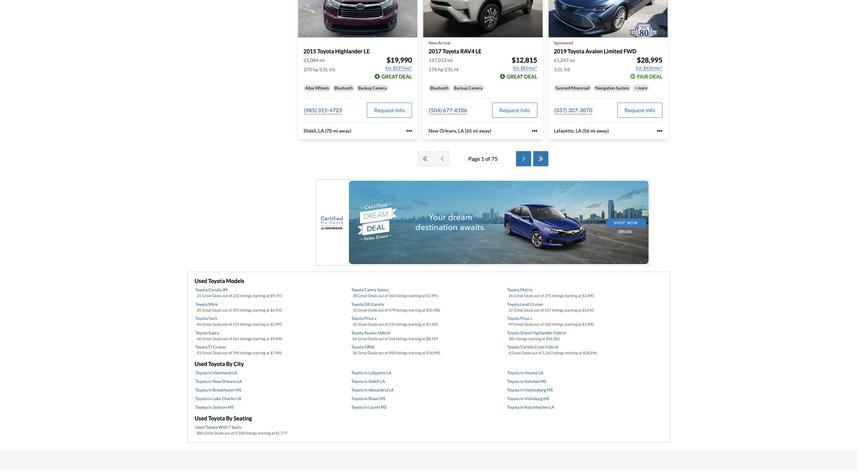 Task type: vqa. For each thing, say whether or not it's contained in the screenshot.


Task type: describe. For each thing, give the bounding box(es) containing it.
at inside toyota prius c 49 great deals out of 560 listings starting at $3,900
[[578, 322, 582, 327]]

listings inside toyota yaris 46 great deals out of 525 listings starting at $2,995
[[240, 322, 252, 327]]

toyota grand highlander hybrid 585 listings starting at $45,582
[[507, 330, 566, 341]]

of inside toyota yaris 46 great deals out of 525 listings starting at $2,995
[[229, 322, 232, 327]]

61,084 mi 270 hp 3.5l v6
[[304, 57, 335, 72]]

silver 2017 toyota rav4 le suv / crossover front-wheel drive 6-speed automatic image
[[423, 0, 543, 37]]

toyota for toyota in alexandria la
[[351, 388, 364, 393]]

slidell
[[369, 379, 380, 384]]

561
[[233, 337, 239, 341]]

starting inside the used toyota by seating used toyota with 7 seats 880 great deals out of 9,358 listings starting at $1,777
[[258, 431, 271, 436]]

great for $19,990
[[382, 73, 398, 79]]

toyota up "toyota in hammond la" link
[[208, 361, 225, 367]]

supra
[[208, 330, 219, 336]]

in for jackson
[[208, 405, 212, 410]]

535
[[389, 322, 395, 327]]

listings inside toyota supra 46 great deals out of 561 listings starting at $9,900
[[240, 337, 252, 341]]

new for 2017
[[429, 40, 437, 45]]

1 request from the left
[[374, 107, 394, 113]]

toyota for toyota prius c 49 great deals out of 560 listings starting at $3,900
[[507, 316, 520, 321]]

hp for $12,815
[[438, 66, 443, 72]]

at inside toyota gr corolla 10 great deals out of 479 listings starting at $35,983
[[422, 308, 426, 313]]

toyota gr86 36 great deals out of 900 listings starting at $14,990
[[351, 345, 440, 355]]

toyota in new orleans la
[[195, 379, 242, 384]]

used toyota models
[[195, 278, 244, 284]]

1
[[481, 156, 484, 162]]

2017
[[429, 48, 442, 54]]

great inside toyota yaris 46 great deals out of 525 listings starting at $2,995
[[202, 322, 212, 327]]

deal for $28,995
[[650, 73, 663, 79]]

request info button for $12,815
[[492, 103, 537, 118]]

est. for $19,990
[[386, 65, 392, 71]]

mi right (56
[[591, 128, 596, 134]]

32
[[509, 308, 513, 313]]

at inside toyota avalon hybrid 64 great deals out of 566 listings starting at $8,749
[[422, 337, 426, 341]]

(78
[[325, 128, 332, 134]]

toyota land cruiser 32 great deals out of 507 listings starting at $3,950
[[507, 302, 594, 313]]

in for houma
[[520, 371, 524, 376]]

toyota corolla im link
[[195, 288, 227, 293]]

of inside toyota mirai 20 great deals out of 393 listings starting at $6,950
[[229, 308, 232, 313]]

listings inside toyota corolla im 21 great deals out of 220 listings starting at $9,791
[[240, 294, 252, 298]]

147,013 mi 176 hp 2.5l i4
[[429, 57, 459, 72]]

est. $410/mo.* button
[[636, 65, 663, 72]]

ms for toyota in hattiesburg ms
[[547, 388, 553, 393]]

(985)
[[304, 107, 317, 113]]

+
[[635, 85, 637, 91]]

la right orleans
[[237, 379, 242, 384]]

toyota for toyota corolla im 21 great deals out of 220 listings starting at $9,791
[[195, 288, 208, 293]]

toyota in jackson ms link
[[195, 405, 234, 410]]

deals inside toyota corolla cross hybrid 6 great deals out of 1,262 listings starting at $28,896
[[522, 351, 531, 355]]

at inside toyota gr86 36 great deals out of 900 listings starting at $14,990
[[422, 351, 426, 355]]

corolla for toyota corolla cross hybrid
[[520, 345, 534, 350]]

toyota for toyota in lafayette la
[[351, 371, 364, 376]]

starting inside the toyota prius v 35 great deals out of 535 listings starting at $5,400
[[409, 322, 422, 327]]

la left (56
[[576, 128, 582, 134]]

hybrid inside toyota avalon hybrid 64 great deals out of 566 listings starting at $8,749
[[378, 330, 390, 336]]

starting inside toyota prius c 49 great deals out of 560 listings starting at $3,900
[[565, 322, 578, 327]]

at inside toyota mirai 20 great deals out of 393 listings starting at $6,950
[[266, 308, 270, 313]]

new orleans, la (65 mi away)
[[429, 128, 492, 134]]

3.5l inside 61,267 mi 3.5l v6
[[554, 66, 563, 72]]

677-
[[443, 107, 455, 113]]

toyota in hattiesburg ms
[[507, 388, 553, 393]]

toyota in houma la
[[507, 371, 544, 376]]

36
[[353, 351, 357, 355]]

navigation system
[[596, 85, 629, 91]]

great inside the toyota prius v 35 great deals out of 535 listings starting at $5,400
[[358, 322, 368, 327]]

chevron double left image
[[422, 156, 429, 162]]

page 1 of 75
[[468, 156, 498, 162]]

toyota up used toyota with 7 seats link
[[208, 415, 225, 422]]

great inside "toyota matrix 26 great deals out of 375 listings starting at $2,490"
[[514, 294, 524, 298]]

585
[[509, 337, 515, 341]]

toyota for toyota yaris 46 great deals out of 525 listings starting at $2,995
[[195, 316, 208, 321]]

mi right (78
[[333, 128, 338, 134]]

(337)
[[554, 107, 567, 113]]

fair
[[637, 73, 649, 79]]

of inside toyota camry solara 28 great deals out of 360 listings starting at $1,995
[[385, 294, 388, 298]]

la right 'charles'
[[237, 396, 241, 402]]

of inside toyota fj cruiser 53 great deals out of 794 listings starting at $7,495
[[229, 351, 232, 355]]

toyota left the with
[[205, 425, 218, 430]]

1 bluetooth from the left
[[335, 85, 353, 91]]

toyota corolla im 21 great deals out of 220 listings starting at $9,791
[[195, 288, 282, 298]]

in for lake
[[208, 396, 212, 402]]

at inside "toyota matrix 26 great deals out of 375 listings starting at $2,490"
[[578, 294, 582, 298]]

479
[[389, 308, 395, 313]]

out inside the used toyota by seating used toyota with 7 seats 880 great deals out of 9,358 listings starting at $1,777
[[225, 431, 230, 436]]

listings inside the toyota land cruiser 32 great deals out of 507 listings starting at $3,950
[[552, 308, 564, 313]]

$12,815
[[512, 56, 537, 64]]

toyota for toyota mirai 20 great deals out of 393 listings starting at $6,950
[[195, 302, 208, 307]]

(65
[[465, 128, 472, 134]]

la left (78
[[318, 128, 324, 134]]

seating
[[234, 415, 252, 422]]

great inside toyota prius c 49 great deals out of 560 listings starting at $3,900
[[514, 322, 524, 327]]

listings inside toyota camry solara 28 great deals out of 360 listings starting at $1,995
[[396, 294, 408, 298]]

at inside toyota camry solara 28 great deals out of 360 listings starting at $1,995
[[422, 294, 426, 298]]

la left (65
[[458, 128, 464, 134]]

of inside toyota supra 46 great deals out of 561 listings starting at $9,900
[[229, 337, 232, 341]]

toyota for toyota corolla cross hybrid 6 great deals out of 1,262 listings starting at $28,896
[[507, 345, 520, 350]]

deals inside toyota gr86 36 great deals out of 900 listings starting at $14,990
[[368, 351, 378, 355]]

in for biloxi
[[364, 396, 368, 402]]

corolla for toyota corolla im
[[208, 288, 222, 293]]

toyota for toyota in jackson ms
[[195, 405, 208, 410]]

toyota grand highlander hybrid link
[[507, 330, 566, 336]]

61,267
[[554, 57, 569, 63]]

1 ellipsis h image from the left
[[407, 128, 412, 134]]

great inside toyota mirai 20 great deals out of 393 listings starting at $6,950
[[202, 308, 212, 313]]

est. for $12,815
[[513, 65, 520, 71]]

(985) 315-4723 button
[[304, 103, 343, 118]]

at inside the used toyota by seating used toyota with 7 seats 880 great deals out of 9,358 listings starting at $1,777
[[271, 431, 275, 436]]

highlander for toyota
[[335, 48, 363, 54]]

(337) 307-3070 button
[[554, 103, 593, 118]]

at inside the toyota prius v 35 great deals out of 535 listings starting at $5,400
[[422, 322, 426, 327]]

toyota for toyota grand highlander hybrid 585 listings starting at $45,582
[[507, 330, 520, 336]]

1 backup camera from the left
[[358, 85, 387, 91]]

charles
[[222, 396, 236, 402]]

6
[[509, 351, 511, 355]]

used toyota with 7 seats link
[[195, 425, 241, 430]]

61,084
[[304, 57, 319, 63]]

$82/mo.*
[[521, 65, 537, 71]]

v6 inside 61,267 mi 3.5l v6
[[564, 66, 570, 72]]

mi inside "61,084 mi 270 hp 3.5l v6"
[[320, 57, 325, 63]]

v
[[375, 316, 377, 321]]

system
[[616, 85, 629, 91]]

deals inside "toyota matrix 26 great deals out of 375 listings starting at $2,490"
[[524, 294, 534, 298]]

507
[[545, 308, 551, 313]]

in for alexandria
[[364, 388, 368, 393]]

2 backup from the left
[[454, 85, 468, 91]]

toyota in laurel ms link
[[351, 405, 387, 410]]

listings inside toyota avalon hybrid 64 great deals out of 566 listings starting at $8,749
[[396, 337, 408, 341]]

starting inside toyota supra 46 great deals out of 561 listings starting at $9,900
[[253, 337, 266, 341]]

toyota corolla cross hybrid link
[[507, 345, 558, 350]]

la right 'natchitoches'
[[549, 405, 554, 410]]

$6,950
[[270, 308, 282, 313]]

toyota in hammond la
[[195, 371, 237, 376]]

of right 1
[[485, 156, 490, 162]]

1 request info from the left
[[374, 107, 405, 113]]

request info button for $28,995
[[618, 103, 663, 118]]

toyota in vicksburg ms link
[[507, 396, 550, 402]]

ms for toyota in biloxi ms
[[380, 396, 386, 402]]

toyota in biloxi ms
[[351, 396, 386, 402]]

at inside toyota corolla im 21 great deals out of 220 listings starting at $9,791
[[266, 294, 270, 298]]

toyota in natchez ms
[[507, 379, 546, 384]]

toyota camry solara 28 great deals out of 360 listings starting at $1,995
[[351, 288, 438, 298]]

chevron right image
[[520, 156, 527, 162]]

in for lafayette
[[364, 371, 368, 376]]

used for used toyota by city
[[195, 361, 207, 367]]

$35,983
[[426, 308, 440, 313]]

starting inside toyota camry solara 28 great deals out of 360 listings starting at $1,995
[[409, 294, 422, 298]]

deals inside toyota prius c 49 great deals out of 560 listings starting at $3,900
[[524, 322, 534, 327]]

of inside the toyota land cruiser 32 great deals out of 507 listings starting at $3,950
[[541, 308, 544, 313]]

out inside the toyota land cruiser 32 great deals out of 507 listings starting at $3,950
[[534, 308, 540, 313]]

toyota for toyota avalon hybrid 64 great deals out of 566 listings starting at $8,749
[[351, 330, 364, 336]]

1 camera from the left
[[373, 85, 387, 91]]

la down city
[[232, 371, 237, 376]]

c
[[531, 316, 533, 321]]

ms for toyota in natchez ms
[[540, 379, 546, 384]]

toyota yaris 46 great deals out of 525 listings starting at $2,995
[[195, 316, 282, 327]]

la right slidell
[[380, 379, 385, 384]]

out inside toyota gr86 36 great deals out of 900 listings starting at $14,990
[[378, 351, 384, 355]]

great inside the toyota land cruiser 32 great deals out of 507 listings starting at $3,950
[[514, 308, 524, 313]]

of inside toyota avalon hybrid 64 great deals out of 566 listings starting at $8,749
[[385, 337, 388, 341]]

starting inside "toyota matrix 26 great deals out of 375 listings starting at $2,490"
[[565, 294, 578, 298]]

great deal for $19,990
[[382, 73, 412, 79]]

toyota in vicksburg ms
[[507, 396, 550, 402]]

mi right (65
[[473, 128, 478, 134]]

$45,582
[[546, 337, 560, 341]]

alloy
[[305, 85, 315, 91]]

deals inside toyota camry solara 28 great deals out of 360 listings starting at $1,995
[[368, 294, 378, 298]]

toyota for toyota gr corolla 10 great deals out of 479 listings starting at $35,983
[[351, 302, 364, 307]]

highlander for grand
[[533, 330, 553, 336]]

(504)
[[429, 107, 442, 113]]

2 bluetooth from the left
[[431, 85, 449, 91]]

out inside toyota corolla im 21 great deals out of 220 listings starting at $9,791
[[222, 294, 228, 298]]

toyota avalon hybrid 64 great deals out of 566 listings starting at $8,749
[[351, 330, 438, 341]]

in for vicksburg
[[520, 396, 524, 402]]

toyota up "61,084 mi 270 hp 3.5l v6"
[[317, 48, 334, 54]]

info for $28,995
[[646, 107, 655, 113]]

used for used toyota models
[[195, 278, 207, 284]]

of inside toyota gr86 36 great deals out of 900 listings starting at $14,990
[[385, 351, 388, 355]]

$3,900
[[582, 322, 594, 327]]

deal for $19,990
[[399, 73, 412, 79]]

1,262
[[543, 351, 552, 355]]

toyota prius v link
[[351, 316, 377, 321]]

great inside toyota supra 46 great deals out of 561 listings starting at $9,900
[[202, 337, 212, 341]]

out inside toyota mirai 20 great deals out of 393 listings starting at $6,950
[[222, 308, 228, 313]]

1 backup from the left
[[358, 85, 372, 91]]

toyota for toyota in biloxi ms
[[351, 396, 364, 402]]

seats
[[232, 425, 241, 430]]

at inside toyota grand highlander hybrid 585 listings starting at $45,582
[[542, 337, 545, 341]]

toyota for toyota supra 46 great deals out of 561 listings starting at $9,900
[[195, 330, 208, 336]]

toyota for toyota in hattiesburg ms
[[507, 388, 520, 393]]

toyota up 'toyota corolla im' link
[[208, 278, 225, 284]]

great for $12,815
[[507, 73, 523, 79]]

fj
[[208, 345, 212, 350]]

in for natchitoches
[[520, 405, 524, 410]]

used for used toyota by seating used toyota with 7 seats 880 great deals out of 9,358 listings starting at $1,777
[[195, 415, 207, 422]]

starting inside toyota gr corolla 10 great deals out of 479 listings starting at $35,983
[[409, 308, 422, 313]]

la right the lafayette
[[387, 371, 391, 376]]

limited
[[604, 48, 623, 54]]

used toyota by seating used toyota with 7 seats 880 great deals out of 9,358 listings starting at $1,777
[[195, 415, 287, 436]]

by for seating
[[226, 415, 233, 422]]

lafayette,
[[554, 128, 575, 134]]

at inside the toyota land cruiser 32 great deals out of 507 listings starting at $3,950
[[578, 308, 582, 313]]

$2,995
[[270, 322, 282, 327]]

$5,400
[[426, 322, 438, 327]]

starting inside toyota grand highlander hybrid 585 listings starting at $45,582
[[528, 337, 541, 341]]

(504) 677-8106 button
[[429, 103, 468, 118]]

375
[[545, 294, 551, 298]]

out inside toyota corolla cross hybrid 6 great deals out of 1,262 listings starting at $28,896
[[532, 351, 538, 355]]

toyota for toyota in new orleans la
[[195, 379, 208, 384]]

out inside toyota supra 46 great deals out of 561 listings starting at $9,900
[[222, 337, 228, 341]]

ms for toyota in brookhaven ms
[[235, 388, 241, 393]]

biloxi
[[369, 396, 379, 402]]

rav4
[[461, 48, 475, 54]]

deals inside toyota supra 46 great deals out of 561 listings starting at $9,900
[[212, 337, 222, 341]]

hybrid for toyota grand highlander hybrid
[[554, 330, 566, 336]]

la right houma
[[539, 371, 544, 376]]

toyota for toyota in slidell la
[[351, 379, 364, 384]]

in for brookhaven
[[208, 388, 212, 393]]

toyota in natchitoches la link
[[507, 405, 554, 410]]

(56
[[583, 128, 590, 134]]

toyota land cruiser link
[[507, 302, 544, 307]]

3.5l inside "61,084 mi 270 hp 3.5l v6"
[[319, 66, 328, 72]]

toyota for toyota fj cruiser 53 great deals out of 794 listings starting at $7,495
[[195, 345, 208, 350]]

toyota for toyota in natchez ms
[[507, 379, 520, 384]]

out inside toyota prius c 49 great deals out of 560 listings starting at $3,900
[[534, 322, 540, 327]]

starting inside toyota mirai 20 great deals out of 393 listings starting at $6,950
[[253, 308, 266, 313]]

hp for $19,990
[[313, 66, 318, 72]]

starting inside toyota avalon hybrid 64 great deals out of 566 listings starting at $8,749
[[409, 337, 422, 341]]

cruiser for toyota land cruiser
[[530, 302, 544, 307]]

est. for $28,995
[[636, 65, 643, 71]]

listings inside toyota mirai 20 great deals out of 393 listings starting at $6,950
[[240, 308, 252, 313]]

ellipsis h image for $28,995
[[657, 128, 663, 134]]

chevron double right image
[[538, 156, 544, 162]]

parisian night 2019 toyota avalon limited fwd sedan front-wheel drive null image
[[549, 0, 668, 37]]

28
[[353, 294, 357, 298]]

great inside toyota corolla im 21 great deals out of 220 listings starting at $9,791
[[202, 294, 212, 298]]

out inside toyota gr corolla 10 great deals out of 479 listings starting at $35,983
[[378, 308, 384, 313]]



Task type: locate. For each thing, give the bounding box(es) containing it.
toyota for toyota camry solara 28 great deals out of 360 listings starting at $1,995
[[351, 288, 364, 293]]

2 deal from the left
[[524, 73, 537, 79]]

out up the toyota grand highlander hybrid link
[[534, 322, 540, 327]]

3 info from the left
[[646, 107, 655, 113]]

info for $12,815
[[521, 107, 530, 113]]

toyota for toyota in vicksburg ms
[[507, 396, 520, 402]]

deals inside the used toyota by seating used toyota with 7 seats 880 great deals out of 9,358 listings starting at $1,777
[[214, 431, 224, 436]]

1 horizontal spatial request info
[[500, 107, 530, 113]]

1 vertical spatial by
[[226, 415, 233, 422]]

deals down 'toyota corolla im' link
[[212, 294, 222, 298]]

est. inside $12,815 est. $82/mo.*
[[513, 65, 520, 71]]

2 3.5l from the left
[[554, 66, 563, 72]]

city
[[234, 361, 244, 367]]

bluetooth down 176
[[431, 85, 449, 91]]

$12,815 est. $82/mo.*
[[512, 56, 537, 71]]

toyota for toyota in laurel ms
[[351, 405, 364, 410]]

1 horizontal spatial away)
[[479, 128, 492, 134]]

by for city
[[226, 361, 233, 367]]

ms for toyota in vicksburg ms
[[544, 396, 550, 402]]

1 v6 from the left
[[329, 66, 335, 72]]

0 vertical spatial cruiser
[[530, 302, 544, 307]]

0 horizontal spatial backup camera
[[358, 85, 387, 91]]

toyota up the 21
[[195, 288, 208, 293]]

toyota inside new arrival 2017 toyota rav4 le
[[443, 48, 459, 54]]

toyota up 6
[[507, 345, 520, 350]]

deals down camry
[[368, 294, 378, 298]]

starting left $1,777
[[258, 431, 271, 436]]

0 vertical spatial corolla
[[208, 288, 222, 293]]

26
[[509, 294, 513, 298]]

yaris
[[208, 316, 217, 321]]

out inside "toyota matrix 26 great deals out of 375 listings starting at $2,490"
[[534, 294, 540, 298]]

880
[[197, 431, 203, 436]]

toyota in lake charles la link
[[195, 396, 241, 402]]

new up 2017
[[429, 40, 437, 45]]

navigation
[[596, 85, 615, 91]]

at left $35,983
[[422, 308, 426, 313]]

toyota prius v 35 great deals out of 535 listings starting at $5,400
[[351, 316, 438, 327]]

deals down toyota corolla cross hybrid link
[[522, 351, 531, 355]]

request for $28,995
[[625, 107, 645, 113]]

cruiser for toyota fj cruiser
[[213, 345, 227, 350]]

1 horizontal spatial avalon
[[586, 48, 603, 54]]

request info
[[374, 107, 405, 113], [500, 107, 530, 113], [625, 107, 655, 113]]

listings inside "toyota matrix 26 great deals out of 375 listings starting at $2,490"
[[552, 294, 564, 298]]

deals down the toyota avalon hybrid link
[[368, 337, 378, 341]]

slidell,
[[304, 128, 317, 134]]

toyota for toyota in brookhaven ms
[[195, 388, 208, 393]]

listings right 560
[[552, 322, 564, 327]]

0 horizontal spatial hp
[[313, 66, 318, 72]]

1 horizontal spatial est.
[[513, 65, 520, 71]]

of left 479
[[385, 308, 388, 313]]

2 hp from the left
[[438, 66, 443, 72]]

starting inside toyota corolla cross hybrid 6 great deals out of 1,262 listings starting at $28,896
[[565, 351, 578, 355]]

2 horizontal spatial ellipsis h image
[[657, 128, 663, 134]]

great inside toyota gr corolla 10 great deals out of 479 listings starting at $35,983
[[358, 308, 368, 313]]

new inside new arrival 2017 toyota rav4 le
[[429, 40, 437, 45]]

0 horizontal spatial request info
[[374, 107, 405, 113]]

cruiser inside the toyota land cruiser 32 great deals out of 507 listings starting at $3,950
[[530, 302, 544, 307]]

1 horizontal spatial info
[[521, 107, 530, 113]]

deals inside the toyota prius v 35 great deals out of 535 listings starting at $5,400
[[368, 322, 378, 327]]

toyota inside the toyota prius v 35 great deals out of 535 listings starting at $5,400
[[351, 316, 364, 321]]

0 horizontal spatial backup
[[358, 85, 372, 91]]

toyota avalon hybrid link
[[351, 330, 390, 336]]

2 camera from the left
[[468, 85, 483, 91]]

hp inside "61,084 mi 270 hp 3.5l v6"
[[313, 66, 318, 72]]

at left $7,495
[[266, 351, 270, 355]]

backup camera down i4
[[454, 85, 483, 91]]

(985) 315-4723
[[304, 107, 342, 113]]

2 prius from the left
[[520, 316, 530, 321]]

request
[[374, 107, 394, 113], [500, 107, 520, 113], [625, 107, 645, 113]]

1 horizontal spatial cruiser
[[530, 302, 544, 307]]

listings inside the used toyota by seating used toyota with 7 seats 880 great deals out of 9,358 listings starting at $1,777
[[245, 431, 257, 436]]

0 horizontal spatial info
[[395, 107, 405, 113]]

0 horizontal spatial great deal
[[382, 73, 412, 79]]

starting down the toyota grand highlander hybrid link
[[528, 337, 541, 341]]

orleans,
[[440, 128, 457, 134]]

0 vertical spatial 46
[[197, 322, 201, 327]]

toyota in natchitoches la
[[507, 405, 554, 410]]

1 horizontal spatial corolla
[[371, 302, 384, 307]]

out left 393
[[222, 308, 228, 313]]

toyota up toyota in lake charles la link
[[195, 388, 208, 393]]

avalon up gr86
[[364, 330, 377, 336]]

starting
[[253, 294, 266, 298], [409, 294, 422, 298], [565, 294, 578, 298], [253, 308, 266, 313], [409, 308, 422, 313], [565, 308, 578, 313], [253, 322, 266, 327], [409, 322, 422, 327], [565, 322, 578, 327], [253, 337, 266, 341], [409, 337, 422, 341], [528, 337, 541, 341], [253, 351, 266, 355], [409, 351, 422, 355], [565, 351, 578, 355], [258, 431, 271, 436]]

deal down $237/mo.*
[[399, 73, 412, 79]]

46 down toyota supra link
[[197, 337, 201, 341]]

great inside toyota camry solara 28 great deals out of 360 listings starting at $1,995
[[358, 294, 368, 298]]

2 horizontal spatial away)
[[597, 128, 609, 134]]

toyota up 10
[[351, 302, 364, 307]]

1 46 from the top
[[197, 322, 201, 327]]

toyota
[[317, 48, 334, 54], [443, 48, 459, 54], [568, 48, 585, 54], [208, 278, 225, 284], [195, 288, 208, 293], [351, 288, 364, 293], [507, 288, 520, 293], [195, 302, 208, 307], [351, 302, 364, 307], [507, 302, 520, 307], [195, 316, 208, 321], [351, 316, 364, 321], [507, 316, 520, 321], [195, 330, 208, 336], [351, 330, 364, 336], [507, 330, 520, 336], [195, 345, 208, 350], [351, 345, 364, 350], [507, 345, 520, 350], [208, 361, 225, 367], [195, 371, 208, 376], [351, 371, 364, 376], [507, 371, 520, 376], [195, 379, 208, 384], [351, 379, 364, 384], [507, 379, 520, 384], [195, 388, 208, 393], [351, 388, 364, 393], [507, 388, 520, 393], [195, 396, 208, 402], [351, 396, 364, 402], [507, 396, 520, 402], [195, 405, 208, 410], [351, 405, 364, 410], [507, 405, 520, 410], [208, 415, 225, 422], [205, 425, 218, 430]]

alexandria
[[369, 388, 388, 393]]

of inside the used toyota by seating used toyota with 7 seats 880 great deals out of 9,358 listings starting at $1,777
[[231, 431, 234, 436]]

toyota inside toyota fj cruiser 53 great deals out of 794 listings starting at $7,495
[[195, 345, 208, 350]]

cross
[[535, 345, 545, 350]]

la right alexandria
[[389, 388, 394, 393]]

1 info from the left
[[395, 107, 405, 113]]

starting left $35,983
[[409, 308, 422, 313]]

starting left $3,900
[[565, 322, 578, 327]]

(337) 307-3070
[[554, 107, 593, 113]]

1 est. from the left
[[386, 65, 392, 71]]

mi
[[320, 57, 325, 63], [448, 57, 453, 63], [570, 57, 575, 63], [333, 128, 338, 134], [473, 128, 478, 134], [591, 128, 596, 134]]

0 horizontal spatial corolla
[[208, 288, 222, 293]]

hp right 176
[[438, 66, 443, 72]]

of down cross
[[539, 351, 542, 355]]

prius for v
[[364, 316, 374, 321]]

toyota up "toyota in laurel ms" "link"
[[351, 396, 364, 402]]

listings right 393
[[240, 308, 252, 313]]

at inside toyota corolla cross hybrid 6 great deals out of 1,262 listings starting at $28,896
[[579, 351, 582, 355]]

mirai
[[208, 302, 218, 307]]

cruiser inside toyota fj cruiser 53 great deals out of 794 listings starting at $7,495
[[213, 345, 227, 350]]

avalon inside "sponsored 2019 toyota avalon limited fwd"
[[586, 48, 603, 54]]

listings inside toyota gr86 36 great deals out of 900 listings starting at $14,990
[[396, 351, 408, 355]]

2 v6 from the left
[[564, 66, 570, 72]]

info
[[395, 107, 405, 113], [521, 107, 530, 113], [646, 107, 655, 113]]

ms for toyota in laurel ms
[[381, 405, 387, 410]]

orleans
[[222, 379, 236, 384]]

toyota inside toyota avalon hybrid 64 great deals out of 566 listings starting at $8,749
[[351, 330, 364, 336]]

toyota in alexandria la link
[[351, 388, 394, 393]]

3 est. from the left
[[636, 65, 643, 71]]

of inside toyota corolla cross hybrid 6 great deals out of 1,262 listings starting at $28,896
[[539, 351, 542, 355]]

toyota down "toyota in hammond la" link
[[195, 379, 208, 384]]

2 46 from the top
[[197, 337, 201, 341]]

toyota for toyota in houma la
[[507, 371, 520, 376]]

ellipsis h image
[[407, 128, 412, 134], [532, 128, 537, 134], [657, 128, 663, 134]]

toyota down toyota in natchez ms
[[507, 388, 520, 393]]

1 horizontal spatial backup
[[454, 85, 468, 91]]

3070
[[580, 107, 593, 113]]

3 request info from the left
[[625, 107, 655, 113]]

out down 7
[[225, 431, 230, 436]]

+ more
[[635, 85, 648, 91]]

2 le from the left
[[476, 48, 482, 54]]

of left 220
[[229, 294, 232, 298]]

camera
[[373, 85, 387, 91], [468, 85, 483, 91]]

toyota for toyota land cruiser 32 great deals out of 507 listings starting at $3,950
[[507, 302, 520, 307]]

request info for $28,995
[[625, 107, 655, 113]]

0 horizontal spatial request
[[374, 107, 394, 113]]

prius left 'v'
[[364, 316, 374, 321]]

2 by from the top
[[226, 415, 233, 422]]

toyota up 64
[[351, 330, 364, 336]]

0 horizontal spatial deal
[[399, 73, 412, 79]]

toyota in houma la link
[[507, 371, 544, 376]]

2 request info from the left
[[500, 107, 530, 113]]

0 horizontal spatial ellipsis h image
[[407, 128, 412, 134]]

more
[[638, 85, 648, 91]]

2 horizontal spatial deal
[[650, 73, 663, 79]]

at inside toyota supra 46 great deals out of 561 listings starting at $9,900
[[266, 337, 270, 341]]

4723
[[329, 107, 342, 113]]

starting left '$28,896'
[[565, 351, 578, 355]]

61,267 mi 3.5l v6
[[554, 57, 575, 72]]

bluetooth
[[335, 85, 353, 91], [431, 85, 449, 91]]

2 ellipsis h image from the left
[[532, 128, 537, 134]]

out down toyota corolla cross hybrid link
[[532, 351, 538, 355]]

listings inside toyota grand highlander hybrid 585 listings starting at $45,582
[[516, 337, 528, 341]]

toyota up 36
[[351, 345, 364, 350]]

starting left $3,950
[[565, 308, 578, 313]]

3 deal from the left
[[650, 73, 663, 79]]

i4
[[454, 66, 459, 72]]

toyota in natchez ms link
[[507, 379, 546, 384]]

0 horizontal spatial cruiser
[[213, 345, 227, 350]]

ms down 'charles'
[[228, 405, 234, 410]]

in for natchez
[[520, 379, 524, 384]]

in left jackson
[[208, 405, 212, 410]]

request info for $12,815
[[500, 107, 530, 113]]

deals inside toyota mirai 20 great deals out of 393 listings starting at $6,950
[[212, 308, 222, 313]]

chevron left image
[[439, 156, 446, 162]]

starting left $6,950
[[253, 308, 266, 313]]

1 le from the left
[[364, 48, 370, 54]]

1 horizontal spatial camera
[[468, 85, 483, 91]]

new down toyota in hammond la
[[213, 379, 221, 384]]

lafayette
[[369, 371, 386, 376]]

great inside toyota avalon hybrid 64 great deals out of 566 listings starting at $8,749
[[358, 337, 368, 341]]

$19,990
[[387, 56, 412, 64]]

by inside the used toyota by seating used toyota with 7 seats 880 great deals out of 9,358 listings starting at $1,777
[[226, 415, 233, 422]]

at left $8,749
[[422, 337, 426, 341]]

1 horizontal spatial le
[[476, 48, 482, 54]]

toyota supra link
[[195, 330, 219, 336]]

im
[[223, 288, 227, 293]]

1 horizontal spatial hp
[[438, 66, 443, 72]]

starting inside toyota fj cruiser 53 great deals out of 794 listings starting at $7,495
[[253, 351, 266, 355]]

starting inside toyota gr86 36 great deals out of 900 listings starting at $14,990
[[409, 351, 422, 355]]

hybrid for toyota corolla cross hybrid
[[546, 345, 558, 350]]

of inside toyota corolla im 21 great deals out of 220 listings starting at $9,791
[[229, 294, 232, 298]]

camry
[[364, 288, 377, 293]]

1 away) from the left
[[339, 128, 351, 134]]

of inside "toyota matrix 26 great deals out of 375 listings starting at $2,490"
[[541, 294, 544, 298]]

toyota inside toyota prius c 49 great deals out of 560 listings starting at $3,900
[[507, 316, 520, 321]]

out inside toyota avalon hybrid 64 great deals out of 566 listings starting at $8,749
[[378, 337, 384, 341]]

2 request from the left
[[500, 107, 520, 113]]

toyota inside toyota gr86 36 great deals out of 900 listings starting at $14,990
[[351, 345, 364, 350]]

toyota in alexandria la
[[351, 388, 394, 393]]

of left 566
[[385, 337, 388, 341]]

toyota in slidell la link
[[351, 379, 385, 384]]

prius inside toyota prius c 49 great deals out of 560 listings starting at $3,900
[[520, 316, 530, 321]]

1 vertical spatial 46
[[197, 337, 201, 341]]

2 request info button from the left
[[492, 103, 537, 118]]

in for laurel
[[364, 405, 368, 410]]

75
[[491, 156, 498, 162]]

0 horizontal spatial great
[[382, 73, 398, 79]]

le right "rav4"
[[476, 48, 482, 54]]

0 horizontal spatial highlander
[[335, 48, 363, 54]]

toyota in biloxi ms link
[[351, 396, 386, 402]]

highlander
[[335, 48, 363, 54], [533, 330, 553, 336]]

great inside the used toyota by seating used toyota with 7 seats 880 great deals out of 9,358 listings starting at $1,777
[[204, 431, 214, 436]]

le inside new arrival 2017 toyota rav4 le
[[476, 48, 482, 54]]

of down seats
[[231, 431, 234, 436]]

at inside toyota fj cruiser 53 great deals out of 794 listings starting at $7,495
[[266, 351, 270, 355]]

maroon 2015 toyota highlander le suv / crossover front-wheel drive automatic image
[[298, 0, 418, 37]]

1 horizontal spatial great
[[507, 73, 523, 79]]

at inside toyota yaris 46 great deals out of 525 listings starting at $2,995
[[266, 322, 270, 327]]

toyota corolla cross hybrid 6 great deals out of 1,262 listings starting at $28,896
[[507, 345, 597, 355]]

2 great deal from the left
[[507, 73, 537, 79]]

2 horizontal spatial request info button
[[618, 103, 663, 118]]

toyota up 20
[[195, 302, 208, 307]]

toyota for toyota in lake charles la
[[195, 396, 208, 402]]

1 great from the left
[[382, 73, 398, 79]]

out inside toyota fj cruiser 53 great deals out of 794 listings starting at $7,495
[[222, 351, 228, 355]]

listings right "535"
[[396, 322, 408, 327]]

bluetooth right wheels
[[335, 85, 353, 91]]

of inside toyota gr corolla 10 great deals out of 479 listings starting at $35,983
[[385, 308, 388, 313]]

toyota prius c 49 great deals out of 560 listings starting at $3,900
[[507, 316, 594, 327]]

prius inside the toyota prius v 35 great deals out of 535 listings starting at $5,400
[[364, 316, 374, 321]]

2 backup camera from the left
[[454, 85, 483, 91]]

away) for slidell, la (78 mi away)
[[339, 128, 351, 134]]

prius for c
[[520, 316, 530, 321]]

0 horizontal spatial away)
[[339, 128, 351, 134]]

525
[[233, 322, 239, 327]]

new for la
[[429, 128, 439, 134]]

request for $12,815
[[500, 107, 520, 113]]

listings inside toyota gr corolla 10 great deals out of 479 listings starting at $35,983
[[396, 308, 408, 313]]

starting inside toyota corolla im 21 great deals out of 220 listings starting at $9,791
[[253, 294, 266, 298]]

backup camera down est. $237/mo.* button
[[358, 85, 387, 91]]

2 est. from the left
[[513, 65, 520, 71]]

listings right 375
[[552, 294, 564, 298]]

slidell, la (78 mi away)
[[304, 128, 351, 134]]

2 away) from the left
[[479, 128, 492, 134]]

1 deal from the left
[[399, 73, 412, 79]]

toyota down arrival
[[443, 48, 459, 54]]

1 horizontal spatial backup camera
[[454, 85, 483, 91]]

46 inside toyota yaris 46 great deals out of 525 listings starting at $2,995
[[197, 322, 201, 327]]

great right 880
[[204, 431, 214, 436]]

deals
[[212, 294, 222, 298], [368, 294, 378, 298], [524, 294, 534, 298], [212, 308, 222, 313], [368, 308, 378, 313], [524, 308, 534, 313], [212, 322, 222, 327], [368, 322, 378, 327], [524, 322, 534, 327], [212, 337, 222, 341], [368, 337, 378, 341], [212, 351, 222, 355], [368, 351, 378, 355], [522, 351, 531, 355], [214, 431, 224, 436]]

listings inside the toyota prius v 35 great deals out of 535 listings starting at $5,400
[[396, 322, 408, 327]]

toyota up the toyota in natchez ms link
[[507, 371, 520, 376]]

1 vertical spatial highlander
[[533, 330, 553, 336]]

0 horizontal spatial est.
[[386, 65, 392, 71]]

deals down toyota gr corolla link
[[368, 308, 378, 313]]

toyota gr corolla link
[[351, 302, 384, 307]]

toyota in laurel ms
[[351, 405, 387, 410]]

1 prius from the left
[[364, 316, 374, 321]]

0 horizontal spatial prius
[[364, 316, 374, 321]]

toyota for toyota in hammond la
[[195, 371, 208, 376]]

20
[[197, 308, 201, 313]]

toyota down toyota in vicksburg ms
[[507, 405, 520, 410]]

toyota in brookhaven ms link
[[195, 388, 241, 393]]

request info button
[[367, 103, 412, 118], [492, 103, 537, 118], [618, 103, 663, 118]]

toyota left supra
[[195, 330, 208, 336]]

in left the lake
[[208, 396, 212, 402]]

1 great deal from the left
[[382, 73, 412, 79]]

toyota for toyota prius v 35 great deals out of 535 listings starting at $5,400
[[351, 316, 364, 321]]

0 horizontal spatial request info button
[[367, 103, 412, 118]]

1 horizontal spatial request info button
[[492, 103, 537, 118]]

toyota mirai 20 great deals out of 393 listings starting at $6,950
[[195, 302, 282, 313]]

1 horizontal spatial v6
[[564, 66, 570, 72]]

3 request from the left
[[625, 107, 645, 113]]

1 vertical spatial cruiser
[[213, 345, 227, 350]]

listings inside toyota prius c 49 great deals out of 560 listings starting at $3,900
[[552, 322, 564, 327]]

deals inside toyota corolla im 21 great deals out of 220 listings starting at $9,791
[[212, 294, 222, 298]]

2 info from the left
[[521, 107, 530, 113]]

1 vertical spatial new
[[429, 128, 439, 134]]

in for hammond
[[208, 371, 212, 376]]

great inside toyota gr86 36 great deals out of 900 listings starting at $14,990
[[358, 351, 368, 355]]

toyota inside the toyota land cruiser 32 great deals out of 507 listings starting at $3,950
[[507, 302, 520, 307]]

at left $1,995
[[422, 294, 426, 298]]

in left houma
[[520, 371, 524, 376]]

toyota down "toyota in hattiesburg ms" link on the right of page
[[507, 396, 520, 402]]

(504) 677-8106
[[429, 107, 467, 113]]

3 request info button from the left
[[618, 103, 663, 118]]

of left 794
[[229, 351, 232, 355]]

away) for lafayette, la (56 mi away)
[[597, 128, 609, 134]]

hp right 270
[[313, 66, 318, 72]]

3.5l right 270
[[319, 66, 328, 72]]

53
[[197, 351, 201, 355]]

of left 375
[[541, 294, 544, 298]]

1 vertical spatial corolla
[[371, 302, 384, 307]]

1 horizontal spatial highlander
[[533, 330, 553, 336]]

0 vertical spatial new
[[429, 40, 437, 45]]

mi inside 61,267 mi 3.5l v6
[[570, 57, 575, 63]]

0 horizontal spatial le
[[364, 48, 370, 54]]

deals down "matrix"
[[524, 294, 534, 298]]

1 horizontal spatial great deal
[[507, 73, 537, 79]]

great down fj
[[202, 351, 212, 355]]

$9,791
[[270, 294, 282, 298]]

1 horizontal spatial prius
[[520, 316, 530, 321]]

great deal for $12,815
[[507, 73, 537, 79]]

corolla inside toyota gr corolla 10 great deals out of 479 listings starting at $35,983
[[371, 302, 384, 307]]

listings right 479
[[396, 308, 408, 313]]

46 for toyota supra
[[197, 337, 201, 341]]

1 horizontal spatial bluetooth
[[431, 85, 449, 91]]

0 horizontal spatial avalon
[[364, 330, 377, 336]]

toyota matrix 26 great deals out of 375 listings starting at $2,490
[[507, 288, 594, 298]]

1 request info button from the left
[[367, 103, 412, 118]]

ms down orleans
[[235, 388, 241, 393]]

1 horizontal spatial deal
[[524, 73, 537, 79]]

of left 507
[[541, 308, 544, 313]]

0 horizontal spatial camera
[[373, 85, 387, 91]]

1 horizontal spatial 3.5l
[[554, 66, 563, 72]]

great down est. $237/mo.* button
[[382, 73, 398, 79]]

out inside toyota camry solara 28 great deals out of 360 listings starting at $1,995
[[378, 294, 384, 298]]

0 horizontal spatial bluetooth
[[335, 85, 353, 91]]

great down toyota prius c link
[[514, 322, 524, 327]]

toyota inside "sponsored 2019 toyota avalon limited fwd"
[[568, 48, 585, 54]]

ms
[[540, 379, 546, 384], [235, 388, 241, 393], [547, 388, 553, 393], [380, 396, 386, 402], [544, 396, 550, 402], [228, 405, 234, 410], [381, 405, 387, 410]]

1 horizontal spatial ellipsis h image
[[532, 128, 537, 134]]

deals down mirai on the bottom left of page
[[212, 308, 222, 313]]

used toyota by city
[[195, 361, 244, 367]]

prius left c
[[520, 316, 530, 321]]

listings inside toyota corolla cross hybrid 6 great deals out of 1,262 listings starting at $28,896
[[553, 351, 565, 355]]

deal for $12,815
[[524, 73, 537, 79]]

794
[[233, 351, 239, 355]]

2.5l
[[444, 66, 454, 72]]

great
[[382, 73, 398, 79], [507, 73, 523, 79]]

deals inside toyota yaris 46 great deals out of 525 listings starting at $2,995
[[212, 322, 222, 327]]

great inside toyota corolla cross hybrid 6 great deals out of 1,262 listings starting at $28,896
[[512, 351, 521, 355]]

sponsored 2019 toyota avalon limited fwd
[[554, 40, 637, 54]]

toyota inside "toyota matrix 26 great deals out of 375 listings starting at $2,490"
[[507, 288, 520, 293]]

new left orleans, at the top right of the page
[[429, 128, 439, 134]]

deals inside the toyota land cruiser 32 great deals out of 507 listings starting at $3,950
[[524, 308, 534, 313]]

2 vertical spatial corolla
[[520, 345, 534, 350]]

$28,995
[[637, 56, 663, 64]]

starting inside toyota yaris 46 great deals out of 525 listings starting at $2,995
[[253, 322, 266, 327]]

deals down c
[[524, 322, 534, 327]]

deals down supra
[[212, 337, 222, 341]]

0 horizontal spatial 3.5l
[[319, 66, 328, 72]]

1 by from the top
[[226, 361, 233, 367]]

0 vertical spatial by
[[226, 361, 233, 367]]

fwd
[[624, 48, 637, 54]]

315-
[[318, 107, 329, 113]]

1 3.5l from the left
[[319, 66, 328, 72]]

corolla inside toyota corolla cross hybrid 6 great deals out of 1,262 listings starting at $28,896
[[520, 345, 534, 350]]

1 hp from the left
[[313, 66, 318, 72]]

0 horizontal spatial v6
[[329, 66, 335, 72]]

models
[[226, 278, 244, 284]]

2 horizontal spatial corolla
[[520, 345, 534, 350]]

corolla left cross
[[520, 345, 534, 350]]

toyota yaris link
[[195, 316, 217, 321]]

3 ellipsis h image from the left
[[657, 128, 663, 134]]

toyota fj cruiser link
[[195, 345, 227, 350]]

at left '$28,896'
[[579, 351, 582, 355]]

2 horizontal spatial est.
[[636, 65, 643, 71]]

0 vertical spatial avalon
[[586, 48, 603, 54]]

in left the hammond
[[208, 371, 212, 376]]

3 away) from the left
[[597, 128, 609, 134]]

starting left $7,495
[[253, 351, 266, 355]]

46 for toyota yaris
[[197, 322, 201, 327]]

2 vertical spatial new
[[213, 379, 221, 384]]

toyota for toyota in natchitoches la
[[507, 405, 520, 410]]

393
[[233, 308, 239, 313]]

of left "535"
[[385, 322, 388, 327]]

advertisement region
[[316, 180, 650, 266]]

in for hattiesburg
[[520, 388, 524, 393]]

in for slidell
[[364, 379, 368, 384]]

mi up 2.5l
[[448, 57, 453, 63]]

avalon inside toyota avalon hybrid 64 great deals out of 566 listings starting at $8,749
[[364, 330, 377, 336]]

toyota for toyota matrix 26 great deals out of 375 listings starting at $2,490
[[507, 288, 520, 293]]

2 horizontal spatial info
[[646, 107, 655, 113]]

starting inside the toyota land cruiser 32 great deals out of 507 listings starting at $3,950
[[565, 308, 578, 313]]

toyota inside toyota supra 46 great deals out of 561 listings starting at $9,900
[[195, 330, 208, 336]]

listings right 360
[[396, 294, 408, 298]]

2 horizontal spatial request info
[[625, 107, 655, 113]]

out inside the toyota prius v 35 great deals out of 535 listings starting at $5,400
[[378, 322, 384, 327]]

sponsored
[[554, 40, 573, 45]]

est. up fair
[[636, 65, 643, 71]]

ms for toyota in jackson ms
[[228, 405, 234, 410]]

deals inside toyota avalon hybrid 64 great deals out of 566 listings starting at $8,749
[[368, 337, 378, 341]]

listings right 794
[[240, 351, 252, 355]]

in for new
[[208, 379, 212, 384]]

hybrid
[[378, 330, 390, 336], [554, 330, 566, 336], [546, 345, 558, 350]]

away) right (65
[[479, 128, 492, 134]]

mi inside 147,013 mi 176 hp 2.5l i4
[[448, 57, 453, 63]]

0 vertical spatial highlander
[[335, 48, 363, 54]]

1 horizontal spatial request
[[500, 107, 520, 113]]

3.5l
[[319, 66, 328, 72], [554, 66, 563, 72]]

listings right 900
[[396, 351, 408, 355]]

ellipsis h image for $12,815
[[532, 128, 537, 134]]

out inside toyota yaris 46 great deals out of 525 listings starting at $2,995
[[222, 322, 228, 327]]

great down toyota yaris link
[[202, 322, 212, 327]]

great down the est. $82/mo.* button
[[507, 73, 523, 79]]

1 vertical spatial avalon
[[364, 330, 377, 336]]

2 horizontal spatial request
[[625, 107, 645, 113]]

toyota for toyota gr86 36 great deals out of 900 listings starting at $14,990
[[351, 345, 364, 350]]

2 great from the left
[[507, 73, 523, 79]]

$1,777
[[276, 431, 287, 436]]

toyota up 28
[[351, 288, 364, 293]]



